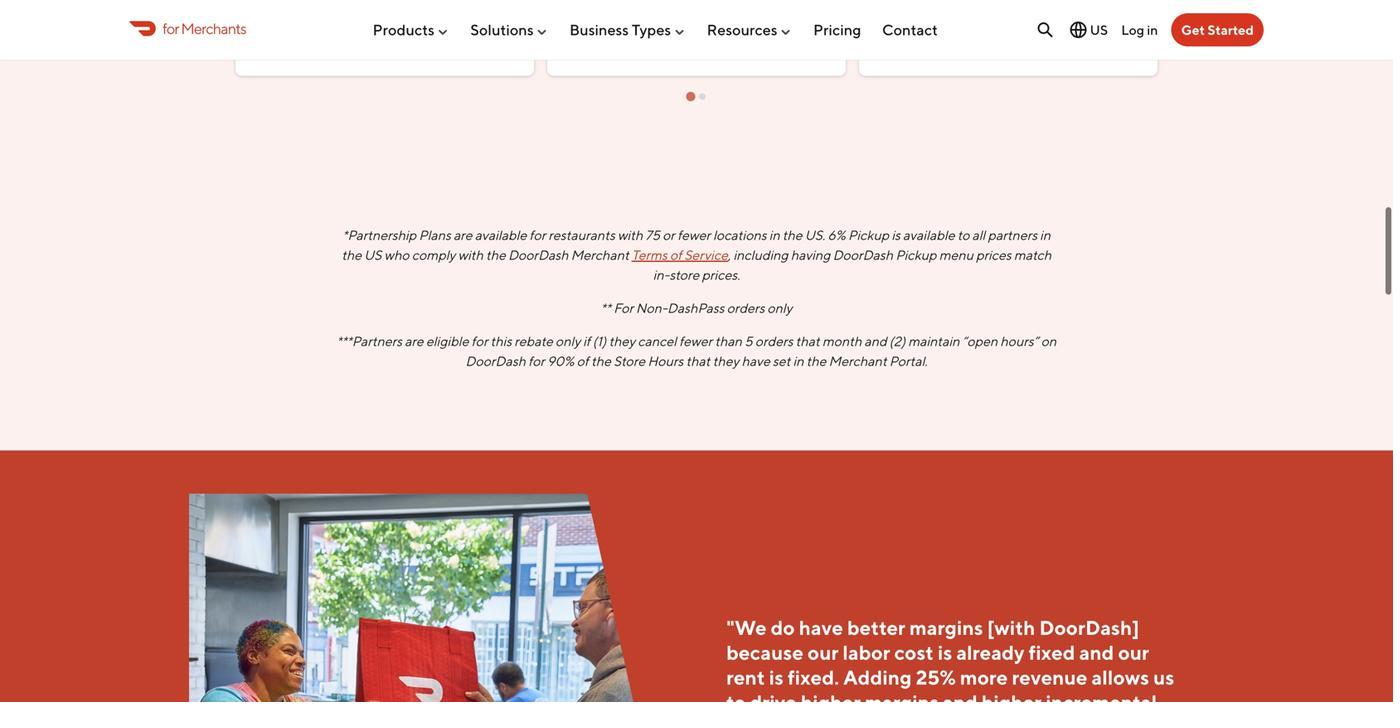 Task type: describe. For each thing, give the bounding box(es) containing it.
match
[[1014, 247, 1052, 263]]

prices
[[976, 247, 1012, 263]]

(2)
[[890, 334, 906, 349]]

contact link
[[883, 14, 938, 45]]

1 vertical spatial margins
[[865, 691, 939, 703]]

select a slide to show tab list
[[229, 89, 1165, 103]]

menu
[[940, 247, 974, 263]]

run ads & promos link
[[886, 16, 1016, 50]]

revenue
[[1013, 666, 1088, 690]]

restaurants
[[549, 227, 615, 243]]

spread bagelry delivery pickup image
[[189, 494, 687, 703]]

get for get started
[[1182, 22, 1206, 38]]

2 vertical spatial is
[[769, 666, 784, 690]]

pricing
[[814, 21, 862, 39]]

1 horizontal spatial and
[[943, 691, 978, 703]]

terms
[[632, 247, 668, 263]]

0 vertical spatial margins
[[910, 616, 984, 640]]

types
[[632, 21, 671, 39]]

1 horizontal spatial of
[[670, 247, 682, 263]]

in right log
[[1148, 22, 1159, 38]]

"we do have better margins [with doordash] because our labor cost is already fixed and our rent is fixed. adding 25% more revenue allows us to drive higher margins and higher incremen
[[727, 616, 1175, 703]]

promos
[[959, 25, 1006, 41]]

for down the rebate
[[528, 354, 545, 369]]

(1)
[[593, 334, 607, 349]]

the down month
[[807, 354, 827, 369]]

fixed.
[[788, 666, 840, 690]]

cancel
[[638, 334, 677, 349]]

store
[[670, 267, 700, 283]]

for merchants link
[[129, 17, 246, 40]]

5
[[745, 334, 753, 349]]

fewer inside *partnership plans are available for restaurants with 75 or fewer locations in the us. 6% pickup is available to all partners in the us who comply with the doordash merchant
[[678, 227, 711, 243]]

resources link
[[707, 14, 793, 45]]

because
[[727, 641, 804, 665]]

1 vertical spatial is
[[938, 641, 953, 665]]

business types link
[[570, 14, 686, 45]]

the down (1)
[[591, 354, 611, 369]]

if
[[583, 334, 591, 349]]

terms of service link
[[632, 247, 728, 263]]

rent
[[727, 666, 765, 690]]

pickup inside *partnership plans are available for restaurants with 75 or fewer locations in the us. 6% pickup is available to all partners in the us who comply with the doordash merchant
[[849, 227, 890, 243]]

fixed
[[1029, 641, 1076, 665]]

&
[[948, 25, 957, 41]]

drive
[[750, 691, 797, 703]]

have inside ""we do have better margins [with doordash] because our labor cost is already fixed and our rent is fixed. adding 25% more revenue allows us to drive higher margins and higher incremen"
[[799, 616, 844, 640]]

6%
[[828, 227, 846, 243]]

locations
[[713, 227, 767, 243]]

2 higher from the left
[[982, 691, 1042, 703]]

run
[[896, 25, 921, 41]]

who
[[384, 247, 410, 263]]

in up including
[[770, 227, 780, 243]]

hours
[[648, 354, 684, 369]]

all
[[973, 227, 986, 243]]

for merchants
[[163, 19, 246, 37]]

do
[[771, 616, 795, 640]]

in-
[[653, 267, 670, 283]]

25%
[[916, 666, 956, 690]]

service
[[685, 247, 728, 263]]

** for non-dashpass orders only
[[601, 300, 793, 316]]

"we
[[727, 616, 767, 640]]

hours"
[[1001, 334, 1039, 349]]

merchant inside *partnership plans are available for restaurants with 75 or fewer locations in the us. 6% pickup is available to all partners in the us who comply with the doordash merchant
[[571, 247, 629, 263]]

this
[[491, 334, 512, 349]]

log in
[[1122, 22, 1159, 38]]

pricing link
[[814, 14, 862, 45]]

the down *partnership
[[342, 247, 362, 263]]

rebate
[[514, 334, 553, 349]]

***partners are eligible for this rebate only if (1) they cancel fewer than 5 orders that month and (2) maintain "open hours" on doordash for 90% of the store hours that they have set in the merchant portal.
[[337, 334, 1057, 369]]

contact
[[883, 21, 938, 39]]

than
[[715, 334, 742, 349]]

on
[[1042, 334, 1057, 349]]

products link
[[373, 14, 450, 45]]

2 our from the left
[[1119, 641, 1150, 665]]

for
[[614, 300, 634, 316]]

doordash inside *partnership plans are available for restaurants with 75 or fewer locations in the us. 6% pickup is available to all partners in the us who comply with the doordash merchant
[[508, 247, 569, 263]]

1 vertical spatial and
[[1080, 641, 1115, 665]]

orders inside ***partners are eligible for this rebate only if (1) they cancel fewer than 5 orders that month and (2) maintain "open hours" on doordash for 90% of the store hours that they have set in the merchant portal.
[[756, 334, 793, 349]]

doordash inside the , including having doordash pickup menu prices match in-store prices.
[[833, 247, 894, 263]]

log
[[1122, 22, 1145, 38]]

merchant inside ***partners are eligible for this rebate only if (1) they cancel fewer than 5 orders that month and (2) maintain "open hours" on doordash for 90% of the store hours that they have set in the merchant portal.
[[829, 354, 887, 369]]

for left merchants
[[163, 19, 179, 37]]

***partners
[[337, 334, 402, 349]]

1 horizontal spatial that
[[796, 334, 820, 349]]

merchants
[[181, 19, 246, 37]]

month
[[823, 334, 862, 349]]

for inside *partnership plans are available for restaurants with 75 or fewer locations in the us. 6% pickup is available to all partners in the us who comply with the doordash merchant
[[530, 227, 546, 243]]

1 our from the left
[[808, 641, 839, 665]]

solutions link
[[471, 14, 549, 45]]

also included in every plan region
[[229, 0, 1165, 103]]

pickup inside the , including having doordash pickup menu prices match in-store prices.
[[896, 247, 937, 263]]

products
[[373, 21, 435, 39]]

comply
[[412, 247, 456, 263]]

started
[[1208, 22, 1254, 38]]

90%
[[548, 354, 574, 369]]

doordash]
[[1040, 616, 1140, 640]]

business types
[[570, 21, 671, 39]]

1 available from the left
[[475, 227, 527, 243]]

allows
[[1092, 666, 1150, 690]]

maintain
[[909, 334, 960, 349]]



Task type: vqa. For each thing, say whether or not it's contained in the screenshot.
custom at left bottom
no



Task type: locate. For each thing, give the bounding box(es) containing it.
1 vertical spatial have
[[799, 616, 844, 640]]

0 vertical spatial are
[[454, 227, 473, 243]]

1 horizontal spatial get
[[1182, 22, 1206, 38]]

0 vertical spatial and
[[865, 334, 887, 349]]

get started
[[1182, 22, 1254, 38]]

including
[[734, 247, 789, 263]]

*partnership
[[343, 227, 417, 243]]

1 vertical spatial orders
[[756, 334, 793, 349]]

1 horizontal spatial pickup
[[896, 247, 937, 263]]

1 vertical spatial of
[[577, 354, 589, 369]]

log in link
[[1122, 22, 1159, 38]]

0 vertical spatial pickup
[[849, 227, 890, 243]]

to left all
[[958, 227, 970, 243]]

0 vertical spatial fewer
[[678, 227, 711, 243]]

already
[[957, 641, 1025, 665]]

margins down adding
[[865, 691, 939, 703]]

0 horizontal spatial that
[[686, 354, 711, 369]]

0 horizontal spatial and
[[865, 334, 887, 349]]

set
[[773, 354, 791, 369]]

, including having doordash pickup menu prices match in-store prices.
[[653, 247, 1052, 283]]

non-
[[636, 300, 668, 316]]

and down doordash]
[[1080, 641, 1115, 665]]

1 vertical spatial that
[[686, 354, 711, 369]]

orders up 5 in the right top of the page
[[727, 300, 765, 316]]

[with
[[988, 616, 1036, 640]]

0 horizontal spatial get
[[584, 25, 608, 41]]

of inside ***partners are eligible for this rebate only if (1) they cancel fewer than 5 orders that month and (2) maintain "open hours" on doordash for 90% of the store hours that they have set in the merchant portal.
[[577, 354, 589, 369]]

us inside *partnership plans are available for restaurants with 75 or fewer locations in the us. 6% pickup is available to all partners in the us who comply with the doordash merchant
[[364, 247, 382, 263]]

0 horizontal spatial are
[[405, 334, 424, 349]]

to inside ""we do have better margins [with doordash] because our labor cost is already fixed and our rent is fixed. adding 25% more revenue allows us to drive higher margins and higher incremen"
[[727, 691, 746, 703]]

1 vertical spatial fewer
[[679, 334, 713, 349]]

pickup left menu
[[896, 247, 937, 263]]

of
[[670, 247, 682, 263], [577, 354, 589, 369]]

1 vertical spatial with
[[458, 247, 484, 263]]

merchant
[[571, 247, 629, 263], [829, 354, 887, 369]]

or
[[663, 227, 675, 243]]

is inside *partnership plans are available for restaurants with 75 or fewer locations in the us. 6% pickup is available to all partners in the us who comply with the doordash merchant
[[892, 227, 901, 243]]

store
[[614, 354, 646, 369]]

0 horizontal spatial merchant
[[571, 247, 629, 263]]

0 vertical spatial orders
[[727, 300, 765, 316]]

is
[[892, 227, 901, 243], [938, 641, 953, 665], [769, 666, 784, 690]]

available up menu
[[903, 227, 955, 243]]

for left this
[[472, 334, 488, 349]]

1 horizontal spatial only
[[768, 300, 793, 316]]

cost
[[895, 641, 934, 665]]

our
[[808, 641, 839, 665], [1119, 641, 1150, 665]]

0 vertical spatial they
[[609, 334, 636, 349]]

available right plans
[[475, 227, 527, 243]]

us.
[[805, 227, 826, 243]]

higher
[[801, 691, 861, 703], [982, 691, 1042, 703]]

1 horizontal spatial our
[[1119, 641, 1150, 665]]

0 vertical spatial that
[[796, 334, 820, 349]]

have down 5 in the right top of the page
[[742, 354, 771, 369]]

0 horizontal spatial is
[[769, 666, 784, 690]]

0 horizontal spatial pickup
[[849, 227, 890, 243]]

2 horizontal spatial and
[[1080, 641, 1115, 665]]

eligible
[[426, 334, 469, 349]]

that right hours
[[686, 354, 711, 369]]

for
[[163, 19, 179, 37], [530, 227, 546, 243], [472, 334, 488, 349], [528, 354, 545, 369]]

0 horizontal spatial to
[[727, 691, 746, 703]]

dashpass
[[668, 300, 725, 316]]

get inside button
[[1182, 22, 1206, 38]]

0 vertical spatial have
[[742, 354, 771, 369]]

1 higher from the left
[[801, 691, 861, 703]]

1 horizontal spatial to
[[958, 227, 970, 243]]

1 horizontal spatial with
[[618, 227, 643, 243]]

1 vertical spatial are
[[405, 334, 424, 349]]

1 horizontal spatial have
[[799, 616, 844, 640]]

that left month
[[796, 334, 820, 349]]

have right the do on the bottom right
[[799, 616, 844, 640]]

they down "than"
[[713, 354, 739, 369]]

us right globe line icon
[[1091, 22, 1109, 38]]

1 horizontal spatial us
[[1091, 22, 1109, 38]]

only
[[768, 300, 793, 316], [556, 334, 581, 349]]

get inside also included in every plan region
[[584, 25, 608, 41]]

are
[[454, 227, 473, 243], [405, 334, 424, 349]]

1 horizontal spatial merchant
[[829, 354, 887, 369]]

**
[[601, 300, 611, 316]]

solutions
[[471, 21, 534, 39]]

portal.
[[890, 354, 928, 369]]

0 vertical spatial of
[[670, 247, 682, 263]]

business
[[570, 21, 629, 39]]

0 vertical spatial us
[[1091, 22, 1109, 38]]

pickup
[[849, 227, 890, 243], [896, 247, 937, 263]]

and down the "more"
[[943, 691, 978, 703]]

higher down the fixed.
[[801, 691, 861, 703]]

2 available from the left
[[903, 227, 955, 243]]

us
[[1091, 22, 1109, 38], [364, 247, 382, 263]]

that
[[796, 334, 820, 349], [686, 354, 711, 369]]

fewer inside ***partners are eligible for this rebate only if (1) they cancel fewer than 5 orders that month and (2) maintain "open hours" on doordash for 90% of the store hours that they have set in the merchant portal.
[[679, 334, 713, 349]]

0 horizontal spatial our
[[808, 641, 839, 665]]

0 horizontal spatial of
[[577, 354, 589, 369]]

fewer up service
[[678, 227, 711, 243]]

merchant down restaurants
[[571, 247, 629, 263]]

higher down the "more"
[[982, 691, 1042, 703]]

to inside *partnership plans are available for restaurants with 75 or fewer locations in the us. 6% pickup is available to all partners in the us who comply with the doordash merchant
[[958, 227, 970, 243]]

is up drive
[[769, 666, 784, 690]]

plans
[[419, 227, 451, 243]]

0 vertical spatial is
[[892, 227, 901, 243]]

0 horizontal spatial us
[[364, 247, 382, 263]]

of down or
[[670, 247, 682, 263]]

1 horizontal spatial they
[[713, 354, 739, 369]]

1 horizontal spatial available
[[903, 227, 955, 243]]

merchant down month
[[829, 354, 887, 369]]

doordash down restaurants
[[508, 247, 569, 263]]

with left 75
[[618, 227, 643, 243]]

1 horizontal spatial higher
[[982, 691, 1042, 703]]

for left restaurants
[[530, 227, 546, 243]]

the
[[783, 227, 803, 243], [342, 247, 362, 263], [486, 247, 506, 263], [591, 354, 611, 369], [807, 354, 827, 369]]

get
[[1182, 22, 1206, 38], [584, 25, 608, 41]]

our up the fixed.
[[808, 641, 839, 665]]

get started button
[[1172, 13, 1264, 46]]

are inside ***partners are eligible for this rebate only if (1) they cancel fewer than 5 orders that month and (2) maintain "open hours" on doordash for 90% of the store hours that they have set in the merchant portal.
[[405, 334, 424, 349]]

only up set
[[768, 300, 793, 316]]

in up match
[[1040, 227, 1051, 243]]

,
[[728, 247, 731, 263]]

adding
[[844, 666, 912, 690]]

online
[[610, 25, 649, 41]]

0 vertical spatial to
[[958, 227, 970, 243]]

ads
[[924, 25, 945, 41]]

1 vertical spatial pickup
[[896, 247, 937, 263]]

and
[[865, 334, 887, 349], [1080, 641, 1115, 665], [943, 691, 978, 703]]

is up 25%
[[938, 641, 953, 665]]

our up allows
[[1119, 641, 1150, 665]]

are inside *partnership plans are available for restaurants with 75 or fewer locations in the us. 6% pickup is available to all partners in the us who comply with the doordash merchant
[[454, 227, 473, 243]]

1 vertical spatial to
[[727, 691, 746, 703]]

"open
[[963, 334, 998, 349]]

they
[[609, 334, 636, 349], [713, 354, 739, 369]]

prices.
[[702, 267, 740, 283]]

in right set
[[793, 354, 804, 369]]

2 vertical spatial and
[[943, 691, 978, 703]]

get online ordering link
[[574, 16, 714, 50]]

are right plans
[[454, 227, 473, 243]]

0 vertical spatial merchant
[[571, 247, 629, 263]]

1 horizontal spatial is
[[892, 227, 901, 243]]

doordash
[[508, 247, 569, 263], [833, 247, 894, 263], [466, 354, 526, 369]]

1 horizontal spatial are
[[454, 227, 473, 243]]

0 horizontal spatial have
[[742, 354, 771, 369]]

in inside ***partners are eligible for this rebate only if (1) they cancel fewer than 5 orders that month and (2) maintain "open hours" on doordash for 90% of the store hours that they have set in the merchant portal.
[[793, 354, 804, 369]]

pickup right 6%
[[849, 227, 890, 243]]

orders up set
[[756, 334, 793, 349]]

0 horizontal spatial higher
[[801, 691, 861, 703]]

0 horizontal spatial only
[[556, 334, 581, 349]]

fewer left "than"
[[679, 334, 713, 349]]

1 vertical spatial us
[[364, 247, 382, 263]]

of down if
[[577, 354, 589, 369]]

more
[[961, 666, 1008, 690]]

orders
[[727, 300, 765, 316], [756, 334, 793, 349]]

1 vertical spatial they
[[713, 354, 739, 369]]

fewer
[[678, 227, 711, 243], [679, 334, 713, 349]]

margins
[[910, 616, 984, 640], [865, 691, 939, 703]]

labor
[[843, 641, 891, 665]]

partners
[[988, 227, 1038, 243]]

have
[[742, 354, 771, 369], [799, 616, 844, 640]]

0 vertical spatial with
[[618, 227, 643, 243]]

only inside ***partners are eligible for this rebate only if (1) they cancel fewer than 5 orders that month and (2) maintain "open hours" on doordash for 90% of the store hours that they have set in the merchant portal.
[[556, 334, 581, 349]]

1 vertical spatial only
[[556, 334, 581, 349]]

doordash down 6%
[[833, 247, 894, 263]]

1 vertical spatial merchant
[[829, 354, 887, 369]]

doordash down this
[[466, 354, 526, 369]]

0 horizontal spatial available
[[475, 227, 527, 243]]

with right the comply
[[458, 247, 484, 263]]

run ads & promos
[[896, 25, 1006, 41]]

the left us.
[[783, 227, 803, 243]]

are left eligible
[[405, 334, 424, 349]]

terms of service
[[632, 247, 728, 263]]

us down *partnership
[[364, 247, 382, 263]]

get for get online ordering
[[584, 25, 608, 41]]

*partnership plans are available for restaurants with 75 or fewer locations in the us. 6% pickup is available to all partners in the us who comply with the doordash merchant
[[342, 227, 1051, 263]]

to
[[958, 227, 970, 243], [727, 691, 746, 703]]

get left online at left top
[[584, 25, 608, 41]]

better
[[848, 616, 906, 640]]

have inside ***partners are eligible for this rebate only if (1) they cancel fewer than 5 orders that month and (2) maintain "open hours" on doordash for 90% of the store hours that they have set in the merchant portal.
[[742, 354, 771, 369]]

margins up cost
[[910, 616, 984, 640]]

and inside ***partners are eligible for this rebate only if (1) they cancel fewer than 5 orders that month and (2) maintain "open hours" on doordash for 90% of the store hours that they have set in the merchant portal.
[[865, 334, 887, 349]]

ordering
[[652, 25, 705, 41]]

having
[[791, 247, 831, 263]]

to down rent
[[727, 691, 746, 703]]

the right the comply
[[486, 247, 506, 263]]

they up store
[[609, 334, 636, 349]]

doordash inside ***partners are eligible for this rebate only if (1) they cancel fewer than 5 orders that month and (2) maintain "open hours" on doordash for 90% of the store hours that they have set in the merchant portal.
[[466, 354, 526, 369]]

and left (2)
[[865, 334, 887, 349]]

get left started
[[1182, 22, 1206, 38]]

2 horizontal spatial is
[[938, 641, 953, 665]]

globe line image
[[1069, 20, 1089, 40]]

only left if
[[556, 334, 581, 349]]

75
[[646, 227, 660, 243]]

0 horizontal spatial they
[[609, 334, 636, 349]]

0 horizontal spatial with
[[458, 247, 484, 263]]

is up the , including having doordash pickup menu prices match in-store prices.
[[892, 227, 901, 243]]

0 vertical spatial only
[[768, 300, 793, 316]]

us
[[1154, 666, 1175, 690]]



